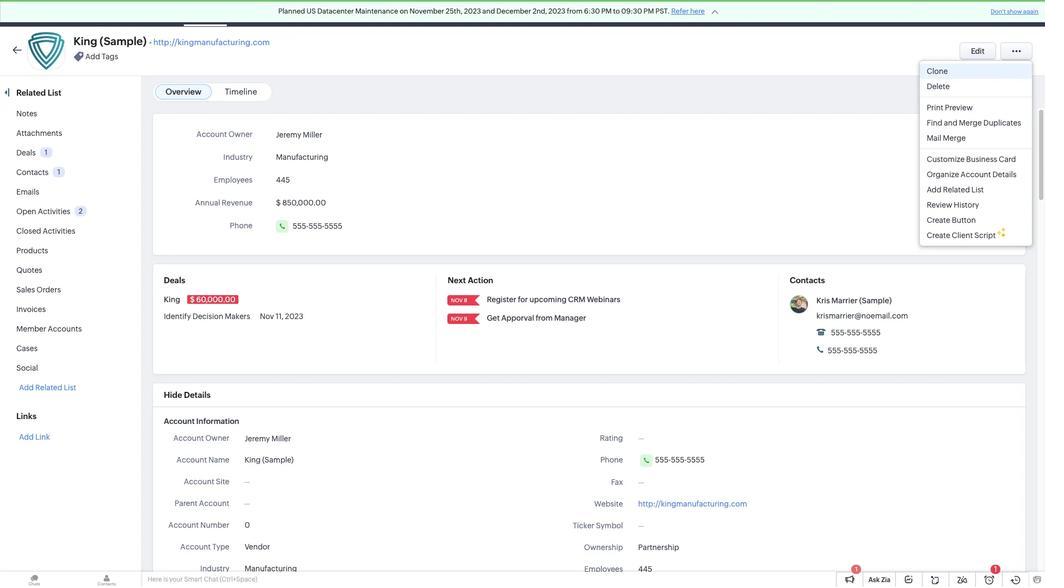 Task type: locate. For each thing, give the bounding box(es) containing it.
details right the hide in the bottom left of the page
[[184, 391, 211, 400]]

0 horizontal spatial employees
[[214, 176, 253, 185]]

pm
[[601, 7, 612, 15], [644, 7, 654, 15]]

jeremy for manufacturing
[[276, 131, 301, 140]]

1 vertical spatial king
[[164, 296, 182, 304]]

0 horizontal spatial from
[[536, 314, 553, 323]]

and down print preview
[[944, 118, 958, 127]]

king up identify
[[164, 296, 182, 304]]

social
[[16, 364, 38, 373]]

analytics link
[[435, 0, 484, 26]]

king up add tags in the left of the page
[[73, 35, 97, 47]]

account owner down account information
[[173, 434, 229, 443]]

445 down partnership
[[638, 566, 652, 574]]

1 horizontal spatial orders
[[606, 9, 630, 18]]

quotes link
[[534, 0, 577, 26], [16, 266, 42, 275]]

parent
[[175, 500, 197, 508]]

1 horizontal spatial add related list
[[927, 185, 984, 194]]

0 vertical spatial deals
[[16, 149, 36, 157]]

merge
[[959, 118, 982, 127], [943, 134, 966, 142]]

pm left to
[[601, 7, 612, 15]]

0 vertical spatial create
[[927, 216, 950, 225]]

november
[[410, 7, 444, 15]]

$ for $  850,000.00
[[276, 199, 281, 207]]

services link
[[639, 0, 686, 26]]

1 horizontal spatial miller
[[303, 131, 322, 140]]

maintenance
[[355, 7, 398, 15]]

owner down information
[[205, 434, 229, 443]]

jeremy miller
[[276, 131, 322, 140], [245, 435, 291, 444]]

2nd,
[[533, 7, 547, 15]]

jeremy miller for manufacturing
[[276, 131, 322, 140]]

day(s)
[[990, 91, 1009, 99]]

0 horizontal spatial pm
[[601, 7, 612, 15]]

2 create from the top
[[927, 231, 950, 240]]

1 create from the top
[[927, 216, 950, 225]]

0 vertical spatial products
[[493, 9, 525, 18]]

related up review history
[[943, 185, 970, 194]]

account number
[[168, 521, 229, 530]]

1 horizontal spatial and
[[944, 118, 958, 127]]

deals link
[[16, 149, 36, 157]]

merge right mail
[[943, 134, 966, 142]]

1 horizontal spatial $
[[276, 199, 281, 207]]

1 horizontal spatial from
[[567, 7, 583, 15]]

2 horizontal spatial king
[[245, 456, 261, 465]]

meetings
[[313, 9, 346, 18]]

1 vertical spatial activities
[[43, 227, 75, 236]]

1 vertical spatial products link
[[16, 247, 48, 255]]

quotes left 6:30
[[542, 9, 568, 18]]

850,000.00
[[282, 199, 326, 207]]

industry up revenue on the left top of page
[[223, 153, 253, 162]]

phone down rating
[[600, 456, 623, 465]]

1 vertical spatial jeremy miller
[[245, 435, 291, 444]]

owner down timeline
[[228, 130, 253, 139]]

ticker symbol
[[573, 522, 623, 531]]

0 horizontal spatial sales orders
[[16, 286, 61, 294]]

1 horizontal spatial king
[[164, 296, 182, 304]]

webinars
[[587, 296, 620, 304]]

zia
[[881, 577, 891, 585]]

1 for contacts
[[57, 168, 60, 176]]

nov left 9
[[451, 316, 463, 322]]

0 vertical spatial king
[[73, 35, 97, 47]]

1 vertical spatial owner
[[205, 434, 229, 443]]

closed activities link
[[16, 227, 75, 236]]

1 horizontal spatial phone
[[600, 456, 623, 465]]

review
[[927, 201, 952, 209]]

miller for manufacturing
[[303, 131, 322, 140]]

from down upcoming
[[536, 314, 553, 323]]

add related list up review history
[[927, 185, 984, 194]]

manufacturing up $  850,000.00
[[276, 153, 328, 162]]

0 vertical spatial add related list
[[927, 185, 984, 194]]

0 vertical spatial owner
[[228, 130, 253, 139]]

attachments
[[16, 129, 62, 138]]

manufacturing down vendor
[[245, 565, 297, 574]]

nov
[[451, 298, 463, 304], [260, 312, 274, 321], [451, 316, 463, 322]]

0 vertical spatial sales orders
[[586, 9, 630, 18]]

add tags
[[85, 52, 118, 61]]

1 vertical spatial miller
[[272, 435, 291, 444]]

0 vertical spatial list
[[48, 88, 61, 97]]

emails
[[16, 188, 39, 197]]

0 horizontal spatial king
[[73, 35, 97, 47]]

11,
[[276, 312, 283, 321]]

next
[[448, 276, 466, 285]]

1 vertical spatial $
[[190, 296, 195, 304]]

0 vertical spatial (sample)
[[100, 35, 147, 47]]

sales orders inside 'link'
[[586, 9, 630, 18]]

1 right deals link
[[45, 149, 47, 157]]

account up number
[[199, 500, 229, 508]]

1 vertical spatial sales orders
[[16, 286, 61, 294]]

quotes down closed
[[16, 266, 42, 275]]

nov 9
[[451, 316, 467, 322]]

merge down preview
[[959, 118, 982, 127]]

list for customize business card
[[972, 185, 984, 194]]

related up the notes at top left
[[16, 88, 46, 97]]

update
[[955, 91, 979, 99]]

create down review
[[927, 216, 950, 225]]

employees up revenue on the left top of page
[[214, 176, 253, 185]]

from left 6:30
[[567, 7, 583, 15]]

1 horizontal spatial 445
[[638, 566, 652, 574]]

sales up invoices
[[16, 286, 35, 294]]

0 horizontal spatial deals
[[16, 149, 36, 157]]

related down social
[[35, 384, 62, 392]]

related for related list
[[35, 384, 62, 392]]

0 horizontal spatial jeremy
[[245, 435, 270, 444]]

(sample)
[[100, 35, 147, 47], [859, 297, 892, 305], [262, 456, 294, 465]]

industry up chat
[[200, 565, 229, 574]]

edit button
[[960, 42, 996, 60]]

0 horizontal spatial crm
[[26, 8, 48, 19]]

us
[[307, 7, 316, 15]]

0 horizontal spatial quotes
[[16, 266, 42, 275]]

customize
[[927, 155, 965, 164]]

account down the hide in the bottom left of the page
[[164, 418, 195, 426]]

0 vertical spatial account owner
[[197, 130, 253, 139]]

1 vertical spatial related
[[943, 185, 970, 194]]

account down account information
[[173, 434, 204, 443]]

1 horizontal spatial list
[[64, 384, 76, 392]]

revenue
[[222, 199, 253, 207]]

2 vertical spatial king
[[245, 456, 261, 465]]

2023 right 2nd,
[[548, 7, 566, 15]]

1 vertical spatial details
[[184, 391, 211, 400]]

0 vertical spatial http://kingmanufacturing.com link
[[153, 38, 270, 47]]

show
[[1007, 8, 1022, 15]]

details down card
[[993, 170, 1017, 179]]

apporval
[[501, 314, 534, 323]]

555-555-5555
[[293, 222, 342, 231], [830, 329, 881, 338], [826, 347, 878, 355], [655, 456, 705, 465]]

1 horizontal spatial sales
[[586, 9, 604, 18]]

0 vertical spatial sales orders link
[[577, 0, 639, 26]]

add related list for customize
[[927, 185, 984, 194]]

rating
[[600, 434, 623, 443]]

products link down closed
[[16, 247, 48, 255]]

account owner down timeline
[[197, 130, 253, 139]]

account down overview link
[[197, 130, 227, 139]]

1 vertical spatial quotes link
[[16, 266, 42, 275]]

krismarrier@noemail.com
[[817, 312, 908, 321]]

1 vertical spatial employees
[[584, 566, 623, 574]]

contacts
[[16, 168, 49, 177], [790, 276, 825, 285]]

products left 2nd,
[[493, 9, 525, 18]]

1 vertical spatial contacts
[[790, 276, 825, 285]]

0 vertical spatial activities
[[38, 207, 70, 216]]

symbol
[[596, 522, 623, 531]]

employees down ownership
[[584, 566, 623, 574]]

2 vertical spatial list
[[64, 384, 76, 392]]

create menu element
[[854, 0, 880, 26]]

1 horizontal spatial quotes
[[542, 9, 568, 18]]

create button
[[927, 216, 976, 225]]

add down social
[[19, 384, 34, 392]]

ownership
[[584, 544, 623, 553]]

quotes
[[542, 9, 568, 18], [16, 266, 42, 275]]

open
[[16, 207, 36, 216]]

add
[[85, 52, 100, 61], [927, 185, 942, 194], [19, 384, 34, 392], [19, 433, 34, 442]]

$ left 850,000.00
[[276, 199, 281, 207]]

don't show again link
[[991, 8, 1039, 15]]

hide
[[164, 391, 182, 400]]

products link right analytics
[[484, 0, 534, 26]]

2 horizontal spatial 2023
[[548, 7, 566, 15]]

open activities
[[16, 207, 70, 216]]

quotes link left 6:30
[[534, 0, 577, 26]]

invoices
[[16, 305, 46, 314]]

quotes link down closed
[[16, 266, 42, 275]]

search element
[[880, 0, 903, 27]]

products
[[493, 9, 525, 18], [16, 247, 48, 255]]

1 horizontal spatial quotes link
[[534, 0, 577, 26]]

notes
[[16, 109, 37, 118]]

0 vertical spatial employees
[[214, 176, 253, 185]]

find
[[927, 118, 942, 127]]

here
[[148, 576, 162, 584]]

to
[[613, 7, 620, 15]]

0 horizontal spatial miller
[[272, 435, 291, 444]]

account owner for account name
[[173, 434, 229, 443]]

$ for $ 60,000.00
[[190, 296, 195, 304]]

555-
[[293, 222, 309, 231], [309, 222, 324, 231], [831, 329, 847, 338], [847, 329, 863, 338], [828, 347, 844, 355], [844, 347, 860, 355], [655, 456, 671, 465], [671, 456, 687, 465]]

1 horizontal spatial pm
[[644, 7, 654, 15]]

sales left to
[[586, 9, 604, 18]]

king link
[[164, 296, 182, 304]]

member accounts link
[[16, 325, 82, 334]]

sales
[[586, 9, 604, 18], [16, 286, 35, 294]]

contacts up emails
[[16, 168, 49, 177]]

2023
[[464, 7, 481, 15], [548, 7, 566, 15], [285, 312, 303, 321]]

profile image
[[996, 5, 1014, 22]]

owner
[[228, 130, 253, 139], [205, 434, 229, 443]]

$
[[276, 199, 281, 207], [190, 296, 195, 304]]

http://kingmanufacturing.com inside king (sample) - http://kingmanufacturing.com
[[153, 38, 270, 47]]

activities down open activities
[[43, 227, 75, 236]]

orders up the invoices link
[[37, 286, 61, 294]]

1 vertical spatial merge
[[943, 134, 966, 142]]

add left link
[[19, 433, 34, 442]]

add related list down social
[[19, 384, 76, 392]]

0 vertical spatial and
[[482, 7, 495, 15]]

0 horizontal spatial http://kingmanufacturing.com
[[153, 38, 270, 47]]

1 horizontal spatial sales orders
[[586, 9, 630, 18]]

account up parent account
[[184, 478, 214, 487]]

activities
[[38, 207, 70, 216], [43, 227, 75, 236]]

and
[[482, 7, 495, 15], [944, 118, 958, 127]]

$ right king link
[[190, 296, 195, 304]]

1 vertical spatial sales
[[16, 286, 35, 294]]

445 up $  850,000.00
[[276, 176, 290, 185]]

nov for nov 8
[[451, 298, 463, 304]]

25th,
[[446, 7, 463, 15]]

(sample) for king (sample)
[[262, 456, 294, 465]]

planned us datacenter maintenance on november 25th, 2023 and december 2nd, 2023 from 6:30 pm to 09:30 pm pst. refer here
[[278, 7, 705, 15]]

1 vertical spatial deals
[[164, 276, 185, 285]]

upgrade
[[797, 14, 829, 21]]

create
[[927, 216, 950, 225], [927, 231, 950, 240]]

1 vertical spatial jeremy
[[245, 435, 270, 444]]

0 horizontal spatial list
[[48, 88, 61, 97]]

account down account number at the left bottom of page
[[180, 543, 211, 552]]

jeremy miller for king (sample)
[[245, 435, 291, 444]]

contacts image
[[72, 573, 141, 588]]

2023 right 25th,
[[464, 7, 481, 15]]

deals up contacts link
[[16, 149, 36, 157]]

0 vertical spatial related
[[16, 88, 46, 97]]

account down customize business card
[[961, 170, 991, 179]]

timeline link
[[225, 87, 257, 96]]

$  850,000.00
[[276, 199, 326, 207]]

1 horizontal spatial 1
[[57, 168, 60, 176]]

0 vertical spatial http://kingmanufacturing.com
[[153, 38, 270, 47]]

1 vertical spatial manufacturing
[[245, 565, 297, 574]]

0 vertical spatial miller
[[303, 131, 322, 140]]

create down create button
[[927, 231, 950, 240]]

0 horizontal spatial http://kingmanufacturing.com link
[[153, 38, 270, 47]]

1 horizontal spatial employees
[[584, 566, 623, 574]]

1 vertical spatial (sample)
[[859, 297, 892, 305]]

industry
[[223, 153, 253, 162], [200, 565, 229, 574]]

phone down revenue on the left top of page
[[230, 222, 253, 230]]

king right name
[[245, 456, 261, 465]]

2023 right 11,
[[285, 312, 303, 321]]

1 horizontal spatial crm
[[568, 296, 586, 304]]

0 horizontal spatial details
[[184, 391, 211, 400]]

1 horizontal spatial (sample)
[[262, 456, 294, 465]]

1 horizontal spatial sales orders link
[[577, 0, 639, 26]]

7
[[985, 91, 988, 99]]

orders right 6:30
[[606, 9, 630, 18]]

0 horizontal spatial contacts
[[16, 168, 49, 177]]

find and merge duplicates
[[927, 118, 1021, 127]]

add up review
[[927, 185, 942, 194]]

445
[[276, 176, 290, 185], [638, 566, 652, 574]]

pm left pst.
[[644, 7, 654, 15]]

nov left 8
[[451, 298, 463, 304]]

sales orders link
[[577, 0, 639, 26], [16, 286, 61, 294]]

and left december
[[482, 7, 495, 15]]

1 horizontal spatial products link
[[484, 0, 534, 26]]

0 horizontal spatial quotes link
[[16, 266, 42, 275]]

related
[[16, 88, 46, 97], [943, 185, 970, 194], [35, 384, 62, 392]]

manufacturing
[[276, 153, 328, 162], [245, 565, 297, 574]]

0 vertical spatial 1
[[45, 149, 47, 157]]

links
[[16, 412, 37, 421]]

0 vertical spatial manufacturing
[[276, 153, 328, 162]]

products down closed
[[16, 247, 48, 255]]

2 horizontal spatial (sample)
[[859, 297, 892, 305]]

nov left 11,
[[260, 312, 274, 321]]

2 pm from the left
[[644, 7, 654, 15]]

1 right contacts link
[[57, 168, 60, 176]]

deals up king link
[[164, 276, 185, 285]]

2 vertical spatial (sample)
[[262, 456, 294, 465]]

1 horizontal spatial contacts
[[790, 276, 825, 285]]

customize business card
[[927, 155, 1016, 164]]

contacts up 'kris'
[[790, 276, 825, 285]]

0 vertical spatial phone
[[230, 222, 253, 230]]

0 vertical spatial jeremy miller
[[276, 131, 322, 140]]

from
[[567, 7, 583, 15], [536, 314, 553, 323]]

activities up closed activities
[[38, 207, 70, 216]]



Task type: vqa. For each thing, say whether or not it's contained in the screenshot.


Task type: describe. For each thing, give the bounding box(es) containing it.
:
[[981, 91, 983, 99]]

related for customize business card
[[943, 185, 970, 194]]

overview
[[165, 87, 201, 96]]

december
[[496, 7, 531, 15]]

vendor
[[245, 543, 270, 552]]

1 vertical spatial industry
[[200, 565, 229, 574]]

social link
[[16, 364, 38, 373]]

profile element
[[990, 0, 1020, 26]]

cases link
[[16, 345, 38, 353]]

site
[[216, 478, 229, 487]]

planned
[[278, 7, 305, 15]]

(sample) for king (sample) - http://kingmanufacturing.com
[[100, 35, 147, 47]]

script
[[975, 231, 996, 240]]

1 vertical spatial phone
[[600, 456, 623, 465]]

add related list for related
[[19, 384, 76, 392]]

clone
[[927, 67, 948, 75]]

ticker
[[573, 522, 594, 531]]

identify decision makers
[[164, 312, 252, 321]]

jeremy for king (sample)
[[245, 435, 270, 444]]

marketplace element
[[946, 0, 968, 26]]

delete
[[927, 82, 950, 91]]

tags
[[102, 52, 118, 61]]

0 vertical spatial 445
[[276, 176, 290, 185]]

marrier
[[832, 297, 858, 305]]

edit
[[971, 47, 985, 56]]

organize
[[927, 170, 959, 179]]

chats image
[[0, 573, 69, 588]]

tasks link
[[268, 0, 304, 26]]

0 vertical spatial merge
[[959, 118, 982, 127]]

1 horizontal spatial 2023
[[464, 7, 481, 15]]

1 pm from the left
[[601, 7, 612, 15]]

1 horizontal spatial deals
[[164, 276, 185, 285]]

1 vertical spatial quotes
[[16, 266, 42, 275]]

activities for closed activities
[[43, 227, 75, 236]]

contacts link
[[16, 168, 49, 177]]

owner for industry
[[228, 130, 253, 139]]

$ 60,000.00
[[190, 296, 235, 304]]

activities for open activities
[[38, 207, 70, 216]]

enterprise-
[[788, 5, 824, 13]]

print
[[927, 103, 943, 112]]

last update : 7 day(s) ago
[[940, 91, 1023, 99]]

0 vertical spatial quotes link
[[534, 0, 577, 26]]

get
[[487, 314, 500, 323]]

crm link
[[9, 8, 48, 19]]

upcoming
[[530, 296, 567, 304]]

closed activities
[[16, 227, 75, 236]]

1 vertical spatial products
[[16, 247, 48, 255]]

accounts
[[48, 325, 82, 334]]

1 vertical spatial sales orders link
[[16, 286, 61, 294]]

identify
[[164, 312, 191, 321]]

reports link
[[389, 0, 435, 26]]

member accounts
[[16, 325, 82, 334]]

king for king (sample) - http://kingmanufacturing.com
[[73, 35, 97, 47]]

create for create button
[[927, 216, 950, 225]]

is
[[163, 576, 168, 584]]

1 vertical spatial 445
[[638, 566, 652, 574]]

0 horizontal spatial and
[[482, 7, 495, 15]]

last
[[940, 91, 954, 99]]

invoices link
[[16, 305, 46, 314]]

nov for nov 9
[[451, 316, 463, 322]]

king (sample) - http://kingmanufacturing.com
[[73, 35, 270, 47]]

for
[[518, 296, 528, 304]]

register for upcoming crm webinars
[[487, 296, 620, 304]]

0
[[245, 521, 250, 530]]

0 horizontal spatial products link
[[16, 247, 48, 255]]

(ctrl+space)
[[220, 576, 257, 584]]

parent account
[[175, 500, 229, 508]]

1 vertical spatial from
[[536, 314, 553, 323]]

calls
[[363, 9, 381, 18]]

account up "account site"
[[177, 456, 207, 465]]

1 for deals
[[45, 149, 47, 157]]

0 horizontal spatial 2023
[[285, 312, 303, 321]]

1 vertical spatial orders
[[37, 286, 61, 294]]

calls link
[[355, 0, 389, 26]]

duplicates
[[983, 118, 1021, 127]]

0 vertical spatial quotes
[[542, 9, 568, 18]]

owner for account name
[[205, 434, 229, 443]]

kris
[[817, 297, 830, 305]]

partnership
[[638, 544, 679, 553]]

1 vertical spatial http://kingmanufacturing.com
[[638, 500, 747, 509]]

here is your smart chat (ctrl+space)
[[148, 576, 257, 584]]

business
[[966, 155, 997, 164]]

organize account details
[[927, 170, 1017, 179]]

get apporval from manager
[[487, 314, 586, 323]]

0 vertical spatial from
[[567, 7, 583, 15]]

0 horizontal spatial sales
[[16, 286, 35, 294]]

6:30
[[584, 7, 600, 15]]

setup element
[[968, 0, 990, 27]]

krismarrier@noemail.com link
[[817, 312, 908, 321]]

0 vertical spatial contacts
[[16, 168, 49, 177]]

kris marrier (sample) link
[[817, 297, 892, 305]]

signals element
[[903, 0, 923, 27]]

ask
[[869, 577, 880, 585]]

website
[[594, 500, 623, 509]]

king for king
[[164, 296, 182, 304]]

next action
[[448, 276, 493, 285]]

account owner for industry
[[197, 130, 253, 139]]

review history
[[927, 201, 979, 209]]

account site
[[184, 478, 229, 487]]

0 vertical spatial sales
[[586, 9, 604, 18]]

0 vertical spatial industry
[[223, 153, 253, 162]]

1 horizontal spatial details
[[993, 170, 1017, 179]]

register
[[487, 296, 516, 304]]

name
[[208, 456, 229, 465]]

king for king (sample)
[[245, 456, 261, 465]]

nov for nov 11, 2023
[[260, 312, 274, 321]]

annual revenue
[[195, 199, 253, 207]]

closed
[[16, 227, 41, 236]]

-
[[149, 38, 152, 47]]

add left tags
[[85, 52, 100, 61]]

create client script
[[927, 231, 996, 240]]

get apporval from manager link
[[487, 314, 586, 323]]

preview
[[945, 103, 973, 112]]

client
[[952, 231, 973, 240]]

create for create client script
[[927, 231, 950, 240]]

list for related list
[[64, 384, 76, 392]]

emails link
[[16, 188, 39, 197]]

attachments link
[[16, 129, 62, 138]]

1 vertical spatial and
[[944, 118, 958, 127]]

here
[[690, 7, 705, 15]]

type
[[212, 543, 229, 552]]

miller for king (sample)
[[272, 435, 291, 444]]

orders inside 'link'
[[606, 9, 630, 18]]

account down parent
[[168, 521, 199, 530]]

don't show again
[[991, 8, 1039, 15]]

create menu image
[[860, 7, 874, 20]]

1 horizontal spatial http://kingmanufacturing.com link
[[638, 500, 747, 509]]

chat
[[204, 576, 218, 584]]

ago
[[1011, 91, 1023, 99]]

add link
[[19, 433, 50, 442]]

pst.
[[655, 7, 670, 15]]

makers
[[225, 312, 250, 321]]



